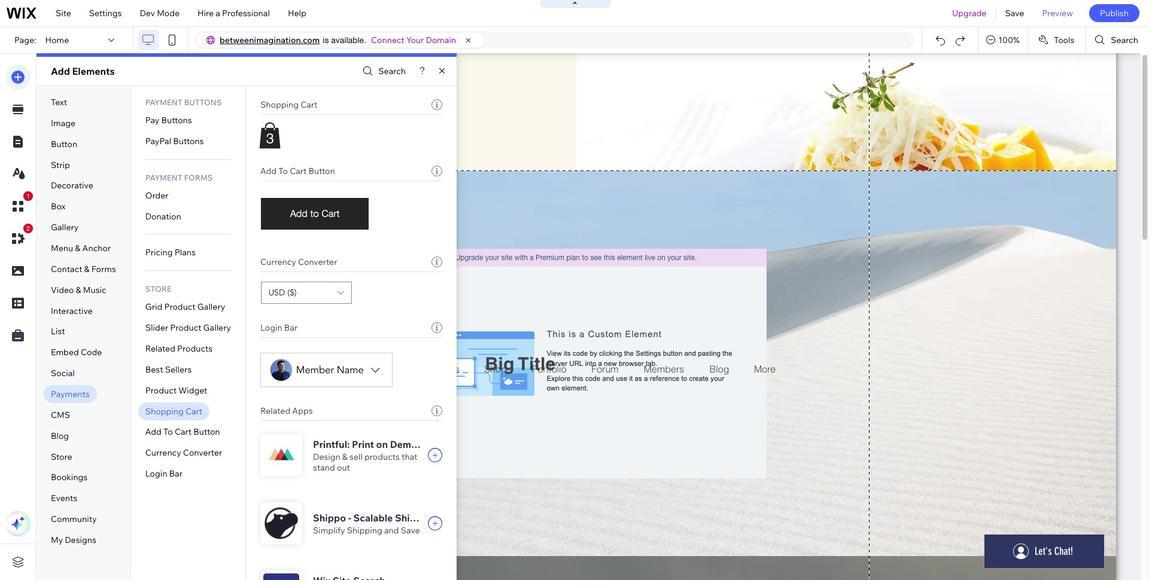Task type: locate. For each thing, give the bounding box(es) containing it.
0 vertical spatial shopping
[[260, 99, 299, 110]]

1 vertical spatial to
[[163, 427, 173, 438]]

0 vertical spatial currency converter
[[260, 257, 337, 268]]

1 vertical spatial bar
[[169, 469, 183, 480]]

2 vertical spatial add
[[145, 427, 162, 438]]

product down best
[[145, 385, 177, 396]]

best
[[145, 365, 163, 375]]

0 vertical spatial related
[[145, 344, 175, 354]]

products
[[177, 344, 213, 354]]

add
[[51, 65, 70, 77], [260, 166, 277, 177], [145, 427, 162, 438]]

image
[[51, 118, 76, 129]]

related for related products
[[145, 344, 175, 354]]

my
[[51, 535, 63, 546]]

payment up "pay buttons"
[[145, 98, 182, 107]]

menu
[[51, 243, 73, 254]]

1 horizontal spatial search
[[1111, 35, 1139, 46]]

1 vertical spatial currency
[[145, 448, 181, 459]]

search button down connect
[[360, 63, 406, 80]]

product for slider
[[170, 323, 201, 334]]

-
[[348, 513, 351, 524]]

search down is available. connect your domain
[[379, 66, 406, 77]]

0 vertical spatial shipping
[[395, 513, 437, 524]]

0 horizontal spatial shopping cart
[[145, 406, 202, 417]]

login bar
[[260, 323, 298, 333], [145, 469, 183, 480]]

domain
[[426, 35, 456, 46]]

buttons
[[184, 98, 222, 107], [161, 115, 192, 126], [173, 136, 204, 147]]

& left sell
[[342, 452, 348, 463]]

related left the apps
[[260, 406, 290, 417]]

contact & forms
[[51, 264, 116, 275]]

search
[[1111, 35, 1139, 46], [379, 66, 406, 77]]

0 vertical spatial bar
[[284, 323, 298, 333]]

& right video
[[76, 285, 81, 296]]

1 horizontal spatial currency converter
[[260, 257, 337, 268]]

shipping
[[395, 513, 437, 524], [347, 526, 382, 536]]

0 vertical spatial store
[[145, 285, 172, 294]]

related
[[145, 344, 175, 354], [260, 406, 290, 417]]

1 vertical spatial add
[[260, 166, 277, 177]]

payment forms
[[145, 173, 213, 182]]

2 payment from the top
[[145, 173, 182, 182]]

shopping
[[260, 99, 299, 110], [145, 406, 184, 417]]

converter
[[298, 257, 337, 268], [183, 448, 222, 459]]

1 vertical spatial converter
[[183, 448, 222, 459]]

0 horizontal spatial forms
[[91, 264, 116, 275]]

forms down paypal buttons
[[184, 173, 213, 182]]

0 horizontal spatial bar
[[169, 469, 183, 480]]

& right menu on the left top of the page
[[75, 243, 80, 254]]

related for related apps
[[260, 406, 290, 417]]

&
[[75, 243, 80, 254], [84, 264, 90, 275], [76, 285, 81, 296], [342, 452, 348, 463]]

0 horizontal spatial search button
[[360, 63, 406, 80]]

buttons for paypal buttons
[[173, 136, 204, 147]]

shipping down 'scalable'
[[347, 526, 382, 536]]

search button down the publish
[[1086, 27, 1150, 53]]

1 vertical spatial payment
[[145, 173, 182, 182]]

1 horizontal spatial related
[[260, 406, 290, 417]]

to
[[279, 166, 288, 177], [163, 427, 173, 438]]

0 horizontal spatial search
[[379, 66, 406, 77]]

store down blog
[[51, 452, 72, 463]]

1 vertical spatial currency converter
[[145, 448, 222, 459]]

community
[[51, 514, 97, 525]]

slider product gallery
[[145, 323, 231, 334]]

forms
[[184, 173, 213, 182], [91, 264, 116, 275]]

payment buttons
[[145, 98, 222, 107]]

design
[[313, 452, 340, 463]]

0 vertical spatial add to cart button
[[260, 166, 335, 177]]

product down grid product gallery
[[170, 323, 201, 334]]

gallery up menu on the left top of the page
[[51, 222, 79, 233]]

1 horizontal spatial save
[[1006, 8, 1025, 19]]

0 horizontal spatial shopping
[[145, 406, 184, 417]]

out
[[337, 463, 350, 474]]

print
[[352, 439, 374, 451]]

tools button
[[1029, 27, 1086, 53]]

gallery up products at the left of the page
[[203, 323, 231, 334]]

store
[[145, 285, 172, 294], [51, 452, 72, 463]]

gallery
[[51, 222, 79, 233], [197, 302, 225, 313], [203, 323, 231, 334]]

0 vertical spatial product
[[164, 302, 196, 313]]

1 vertical spatial gallery
[[197, 302, 225, 313]]

related down slider
[[145, 344, 175, 354]]

1 vertical spatial button
[[309, 166, 335, 177]]

product
[[164, 302, 196, 313], [170, 323, 201, 334], [145, 385, 177, 396]]

gallery for slider product gallery
[[203, 323, 231, 334]]

0 vertical spatial login bar
[[260, 323, 298, 333]]

1 vertical spatial product
[[170, 323, 201, 334]]

is available. connect your domain
[[323, 35, 456, 46]]

save right the and
[[401, 526, 420, 536]]

add to cart button
[[260, 166, 335, 177], [145, 427, 220, 438]]

0 vertical spatial forms
[[184, 173, 213, 182]]

payment up order
[[145, 173, 182, 182]]

save
[[1006, 8, 1025, 19], [401, 526, 420, 536]]

2 vertical spatial gallery
[[203, 323, 231, 334]]

& right contact
[[84, 264, 90, 275]]

0 vertical spatial save
[[1006, 8, 1025, 19]]

blog
[[51, 431, 69, 442]]

0 vertical spatial payment
[[145, 98, 182, 107]]

1 horizontal spatial shopping cart
[[260, 99, 318, 110]]

2 vertical spatial buttons
[[173, 136, 204, 147]]

buttons for pay buttons
[[161, 115, 192, 126]]

0 horizontal spatial to
[[163, 427, 173, 438]]

decorative
[[51, 180, 93, 191]]

currency
[[260, 257, 296, 268], [145, 448, 181, 459]]

connect
[[371, 35, 405, 46]]

0 vertical spatial converter
[[298, 257, 337, 268]]

add elements
[[51, 65, 115, 77]]

0 horizontal spatial button
[[51, 139, 77, 150]]

0 horizontal spatial store
[[51, 452, 72, 463]]

100% button
[[980, 27, 1029, 53]]

search down publish 'button'
[[1111, 35, 1139, 46]]

& inside printful: print on demand design & sell products that stand out
[[342, 452, 348, 463]]

1 horizontal spatial login
[[260, 323, 282, 333]]

1 vertical spatial related
[[260, 406, 290, 417]]

1 horizontal spatial search button
[[1086, 27, 1150, 53]]

save inside shippo - scalable shipping simplify shipping and save
[[401, 526, 420, 536]]

1 horizontal spatial login bar
[[260, 323, 298, 333]]

1 vertical spatial forms
[[91, 264, 116, 275]]

paypal
[[145, 136, 171, 147]]

0 vertical spatial currency
[[260, 257, 296, 268]]

upgrade
[[953, 8, 987, 19]]

1 payment from the top
[[145, 98, 182, 107]]

save up 100%
[[1006, 8, 1025, 19]]

1 horizontal spatial forms
[[184, 173, 213, 182]]

0 horizontal spatial login bar
[[145, 469, 183, 480]]

that
[[402, 452, 418, 463]]

slider
[[145, 323, 168, 334]]

2 vertical spatial button
[[194, 427, 220, 438]]

donation
[[145, 211, 181, 222]]

code
[[81, 347, 102, 358]]

1 vertical spatial buttons
[[161, 115, 192, 126]]

0 horizontal spatial add to cart button
[[145, 427, 220, 438]]

0 vertical spatial buttons
[[184, 98, 222, 107]]

1 horizontal spatial store
[[145, 285, 172, 294]]

0 horizontal spatial shipping
[[347, 526, 382, 536]]

2 vertical spatial product
[[145, 385, 177, 396]]

buttons down payment buttons
[[161, 115, 192, 126]]

product widget
[[145, 385, 207, 396]]

site
[[56, 8, 71, 19]]

0 horizontal spatial save
[[401, 526, 420, 536]]

0 vertical spatial to
[[279, 166, 288, 177]]

shipping up the and
[[395, 513, 437, 524]]

1 horizontal spatial button
[[194, 427, 220, 438]]

buttons up "pay buttons"
[[184, 98, 222, 107]]

bar
[[284, 323, 298, 333], [169, 469, 183, 480]]

0 vertical spatial shopping cart
[[260, 99, 318, 110]]

pricing
[[145, 248, 173, 258]]

paypal buttons
[[145, 136, 204, 147]]

1 vertical spatial save
[[401, 526, 420, 536]]

1 horizontal spatial add
[[145, 427, 162, 438]]

0 horizontal spatial currency converter
[[145, 448, 222, 459]]

store up the grid at the bottom left of the page
[[145, 285, 172, 294]]

video & music
[[51, 285, 106, 296]]

buttons down "pay buttons"
[[173, 136, 204, 147]]

1 horizontal spatial converter
[[298, 257, 337, 268]]

on
[[376, 439, 388, 451]]

betweenimagination.com
[[220, 35, 320, 46]]

& for menu
[[75, 243, 80, 254]]

1 vertical spatial add to cart button
[[145, 427, 220, 438]]

product up slider product gallery
[[164, 302, 196, 313]]

2 horizontal spatial button
[[309, 166, 335, 177]]

1 vertical spatial shopping
[[145, 406, 184, 417]]

1 horizontal spatial currency
[[260, 257, 296, 268]]

1 vertical spatial login bar
[[145, 469, 183, 480]]

forms down anchor
[[91, 264, 116, 275]]

search button
[[1086, 27, 1150, 53], [360, 63, 406, 80]]

0 horizontal spatial related
[[145, 344, 175, 354]]

1 vertical spatial login
[[145, 469, 167, 480]]

gallery up slider product gallery
[[197, 302, 225, 313]]

shopping cart
[[260, 99, 318, 110], [145, 406, 202, 417]]

0 horizontal spatial add
[[51, 65, 70, 77]]

login
[[260, 323, 282, 333], [145, 469, 167, 480]]

publish button
[[1090, 4, 1140, 22]]



Task type: vqa. For each thing, say whether or not it's contained in the screenshot.
Avatar
no



Task type: describe. For each thing, give the bounding box(es) containing it.
dev
[[140, 8, 155, 19]]

1 vertical spatial store
[[51, 452, 72, 463]]

product for grid
[[164, 302, 196, 313]]

1 vertical spatial shipping
[[347, 526, 382, 536]]

hire a professional
[[198, 8, 270, 19]]

1 horizontal spatial to
[[279, 166, 288, 177]]

0 vertical spatial search button
[[1086, 27, 1150, 53]]

1 horizontal spatial shipping
[[395, 513, 437, 524]]

0 horizontal spatial login
[[145, 469, 167, 480]]

home
[[45, 35, 69, 46]]

payment for payment forms
[[145, 173, 182, 182]]

cms
[[51, 410, 70, 421]]

professional
[[222, 8, 270, 19]]

1 horizontal spatial add to cart button
[[260, 166, 335, 177]]

a
[[216, 8, 220, 19]]

box
[[51, 201, 65, 212]]

plans
[[175, 248, 196, 258]]

1
[[26, 193, 30, 200]]

sell
[[350, 452, 363, 463]]

2 horizontal spatial add
[[260, 166, 277, 177]]

embed
[[51, 347, 79, 358]]

save inside button
[[1006, 8, 1025, 19]]

simplify
[[313, 526, 345, 536]]

pay
[[145, 115, 159, 126]]

your
[[406, 35, 424, 46]]

tools
[[1054, 35, 1075, 46]]

payments
[[51, 389, 90, 400]]

events
[[51, 494, 77, 504]]

menu & anchor
[[51, 243, 111, 254]]

0 vertical spatial search
[[1111, 35, 1139, 46]]

my designs
[[51, 535, 96, 546]]

gallery for grid product gallery
[[197, 302, 225, 313]]

0 vertical spatial button
[[51, 139, 77, 150]]

& for video
[[76, 285, 81, 296]]

contact
[[51, 264, 82, 275]]

interactive
[[51, 306, 93, 316]]

save button
[[997, 0, 1034, 26]]

embed code
[[51, 347, 102, 358]]

0 horizontal spatial currency
[[145, 448, 181, 459]]

related products
[[145, 344, 213, 354]]

preview button
[[1034, 0, 1082, 26]]

settings
[[89, 8, 122, 19]]

1 button
[[5, 192, 33, 219]]

1 vertical spatial search
[[379, 66, 406, 77]]

music
[[83, 285, 106, 296]]

preview
[[1043, 8, 1073, 19]]

1 horizontal spatial shopping
[[260, 99, 299, 110]]

grid product gallery
[[145, 302, 225, 313]]

publish
[[1100, 8, 1129, 19]]

payment for payment buttons
[[145, 98, 182, 107]]

products
[[365, 452, 400, 463]]

social
[[51, 368, 75, 379]]

2
[[26, 225, 30, 232]]

and
[[384, 526, 399, 536]]

1 vertical spatial search button
[[360, 63, 406, 80]]

anchor
[[82, 243, 111, 254]]

order
[[145, 190, 169, 201]]

2 button
[[5, 224, 33, 251]]

text
[[51, 97, 67, 108]]

stand
[[313, 463, 335, 474]]

printful:
[[313, 439, 350, 451]]

hire
[[198, 8, 214, 19]]

widget
[[179, 385, 207, 396]]

100%
[[999, 35, 1020, 46]]

bookings
[[51, 473, 88, 483]]

1 vertical spatial shopping cart
[[145, 406, 202, 417]]

best sellers
[[145, 365, 192, 375]]

0 vertical spatial login
[[260, 323, 282, 333]]

strip
[[51, 160, 70, 170]]

mode
[[157, 8, 180, 19]]

help
[[288, 8, 306, 19]]

demand
[[390, 439, 429, 451]]

pricing plans
[[145, 248, 196, 258]]

1 horizontal spatial bar
[[284, 323, 298, 333]]

shippo - scalable shipping simplify shipping and save
[[313, 513, 437, 536]]

0 horizontal spatial converter
[[183, 448, 222, 459]]

& for contact
[[84, 264, 90, 275]]

scalable
[[354, 513, 393, 524]]

video
[[51, 285, 74, 296]]

related apps
[[260, 406, 313, 417]]

0 vertical spatial add
[[51, 65, 70, 77]]

pay buttons
[[145, 115, 192, 126]]

designs
[[65, 535, 96, 546]]

buttons for payment buttons
[[184, 98, 222, 107]]

0 vertical spatial gallery
[[51, 222, 79, 233]]

printful: print on demand design & sell products that stand out
[[313, 439, 429, 474]]

grid
[[145, 302, 162, 313]]

list
[[51, 327, 65, 337]]

elements
[[72, 65, 115, 77]]

dev mode
[[140, 8, 180, 19]]

is
[[323, 35, 329, 45]]

available.
[[331, 35, 366, 45]]

apps
[[292, 406, 313, 417]]

sellers
[[165, 365, 192, 375]]



